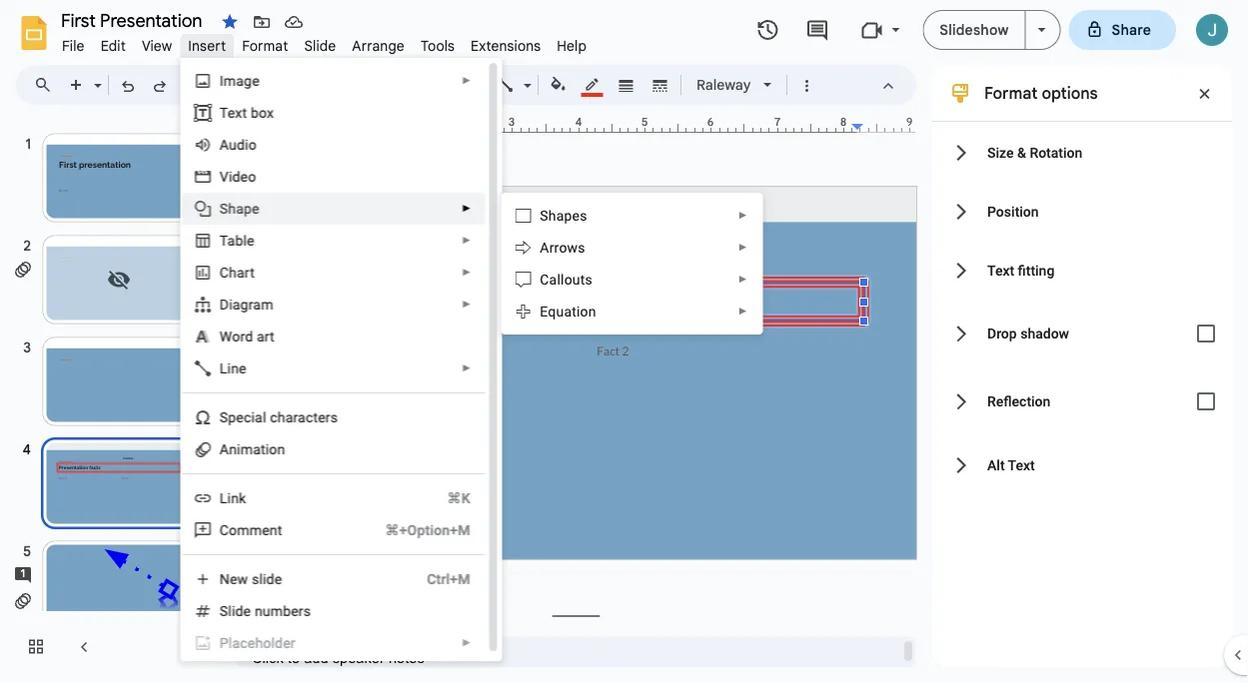 Task type: locate. For each thing, give the bounding box(es) containing it.
raleway option
[[697, 71, 752, 99]]

slideshow
[[940, 21, 1009, 38]]

text fitting tab
[[933, 241, 1233, 300]]

main toolbar
[[59, 70, 823, 100]]

rrows
[[549, 239, 586, 256]]

alt text tab
[[933, 436, 1233, 495]]

text fitting
[[988, 262, 1055, 279]]

0 vertical spatial format
[[242, 37, 288, 54]]

k
[[238, 490, 246, 507]]

u
[[228, 136, 236, 153]]

navigation
[[0, 113, 220, 684]]

fill color: transparent image
[[547, 71, 570, 97]]

ta b le
[[219, 232, 254, 249]]

s for hapes
[[540, 207, 549, 224]]

a for u
[[219, 136, 228, 153]]

comment m element
[[219, 522, 288, 539]]

c allouts
[[540, 271, 593, 288]]

iagram
[[229, 296, 273, 313]]

► for quation
[[738, 306, 748, 317]]

text
[[988, 262, 1015, 279], [1008, 457, 1035, 474]]

format
[[242, 37, 288, 54], [985, 83, 1038, 103]]

Rename text field
[[54, 8, 214, 32]]

share button
[[1069, 10, 1177, 50]]

slid e numbers
[[219, 603, 311, 620]]

v ideo
[[219, 168, 256, 185]]

2 vertical spatial a
[[219, 441, 229, 458]]

text right alt
[[1008, 457, 1035, 474]]

left margin image
[[255, 117, 319, 132]]

art
[[236, 264, 254, 281], [256, 328, 274, 345]]

0 horizontal spatial art
[[236, 264, 254, 281]]

c up d
[[219, 264, 229, 281]]

hape
[[228, 200, 259, 217]]

format inside format menu item
[[242, 37, 288, 54]]

e
[[540, 303, 548, 320]]

1 vertical spatial a
[[540, 239, 549, 256]]

format menu item
[[234, 34, 296, 57]]

arrows a element
[[540, 239, 592, 256]]

arrange
[[352, 37, 405, 54]]

a rrows
[[540, 239, 586, 256]]

0 horizontal spatial c
[[219, 264, 229, 281]]

format inside format options section
[[985, 83, 1038, 103]]

0 horizontal spatial s
[[219, 200, 228, 217]]

1 horizontal spatial format
[[985, 83, 1038, 103]]

w
[[219, 328, 232, 345]]

spe
[[219, 409, 243, 426]]

v
[[219, 168, 228, 185]]

word art w element
[[219, 328, 280, 345]]

d iagram
[[219, 296, 273, 313]]

slide
[[304, 37, 336, 54]]

hapes
[[549, 207, 587, 224]]

image i element
[[219, 72, 265, 89]]

view menu item
[[134, 34, 180, 57]]

select line image
[[519, 72, 532, 79]]

menu item inside menu
[[181, 628, 485, 660]]

1 horizontal spatial c
[[540, 271, 549, 288]]

tools menu item
[[413, 34, 463, 57]]

Toggle reflection checkbox
[[1187, 382, 1227, 422]]

format left 'options' at top right
[[985, 83, 1038, 103]]

border dash option
[[649, 71, 672, 99]]

menu containing s
[[501, 193, 763, 335]]

t ext box
[[219, 104, 274, 121]]

lin
[[219, 490, 238, 507]]

⌘k
[[447, 490, 470, 507]]

art right the ord
[[256, 328, 274, 345]]

a
[[219, 136, 228, 153], [540, 239, 549, 256], [219, 441, 229, 458]]

t
[[219, 104, 227, 121]]

ta
[[219, 232, 235, 249]]

►
[[461, 75, 471, 86], [461, 203, 471, 214], [738, 210, 748, 221], [461, 235, 471, 246], [738, 242, 748, 253], [461, 267, 471, 278], [738, 274, 748, 285], [461, 299, 471, 310], [738, 306, 748, 317], [461, 363, 471, 374], [461, 638, 471, 649]]

fitting
[[1018, 262, 1055, 279]]

drop shadow
[[988, 326, 1070, 342]]

1 horizontal spatial s
[[540, 207, 549, 224]]

drop
[[988, 326, 1017, 342]]

slideshow button
[[923, 10, 1026, 50]]

a for rrows
[[540, 239, 549, 256]]

c
[[219, 264, 229, 281], [540, 271, 549, 288]]

Star checkbox
[[216, 8, 244, 36]]

laceholder
[[228, 635, 295, 652]]

format up image i element
[[242, 37, 288, 54]]

s up a rrows
[[540, 207, 549, 224]]

text box t element
[[219, 104, 280, 121]]

line q element
[[219, 360, 252, 377]]

text left fitting
[[988, 262, 1015, 279]]

p
[[219, 635, 228, 652]]

n
[[219, 571, 229, 588]]

position tab
[[933, 182, 1233, 241]]

insert menu item
[[180, 34, 234, 57]]

le
[[243, 232, 254, 249]]

a down s hapes
[[540, 239, 549, 256]]

navigation inside format options 'application'
[[0, 113, 220, 684]]

a down spe
[[219, 441, 229, 458]]

s
[[219, 200, 228, 217], [540, 207, 549, 224]]

menu
[[180, 58, 502, 662], [501, 193, 763, 335]]

file menu item
[[54, 34, 93, 57]]

e
[[243, 603, 251, 620]]

c up e
[[540, 271, 549, 288]]

e quation
[[540, 303, 597, 320]]

equation e element
[[540, 303, 603, 320]]

border weight option
[[615, 71, 638, 99]]

view
[[142, 37, 172, 54]]

1 horizontal spatial art
[[256, 328, 274, 345]]

insert
[[188, 37, 226, 54]]

options
[[1042, 83, 1098, 103]]

presentation options image
[[1038, 28, 1046, 32]]

ext
[[227, 104, 247, 121]]

art up d iagram
[[236, 264, 254, 281]]

menu bar
[[54, 26, 595, 59]]

co m ment
[[219, 522, 282, 539]]

menu bar banner
[[0, 0, 1249, 684]]

menu item containing p
[[181, 628, 485, 660]]

format for format
[[242, 37, 288, 54]]

1 vertical spatial art
[[256, 328, 274, 345]]

format options application
[[0, 0, 1249, 684]]

position
[[988, 203, 1039, 220]]

0 vertical spatial art
[[236, 264, 254, 281]]

placeholder p element
[[219, 635, 301, 652]]

Toggle shadow checkbox
[[1187, 314, 1227, 354]]

s down v
[[219, 200, 228, 217]]

right margin image
[[852, 117, 917, 132]]

⌘k element
[[423, 489, 470, 509]]

shape s element
[[219, 200, 265, 217]]

0 vertical spatial a
[[219, 136, 228, 153]]

diagram d element
[[219, 296, 279, 313]]

shapes s element
[[540, 207, 593, 224]]

s hape
[[219, 200, 259, 217]]

► inside menu item
[[461, 638, 471, 649]]

1 vertical spatial format
[[985, 83, 1038, 103]]

0 horizontal spatial format
[[242, 37, 288, 54]]

alt text
[[988, 457, 1035, 474]]

menu bar containing file
[[54, 26, 595, 59]]

menu containing i
[[180, 58, 502, 662]]

new slide n element
[[219, 571, 288, 588]]

► for allouts
[[738, 274, 748, 285]]

animation a element
[[219, 441, 291, 458]]

a left dio at the left top
[[219, 136, 228, 153]]

share
[[1112, 21, 1152, 38]]

menu item
[[181, 628, 485, 660]]



Task type: describe. For each thing, give the bounding box(es) containing it.
ord
[[232, 328, 253, 345]]

a u dio
[[219, 136, 256, 153]]

mage
[[223, 72, 259, 89]]

spe c ial characters
[[219, 409, 338, 426]]

art for c h art
[[236, 264, 254, 281]]

► for hapes
[[738, 210, 748, 221]]

w ord art
[[219, 328, 274, 345]]

co
[[219, 522, 237, 539]]

1 vertical spatial text
[[1008, 457, 1035, 474]]

table b element
[[219, 232, 260, 249]]

s hapes
[[540, 207, 587, 224]]

characters
[[270, 409, 338, 426]]

format options
[[985, 83, 1098, 103]]

ideo
[[228, 168, 256, 185]]

tools
[[421, 37, 455, 54]]

extensions
[[471, 37, 541, 54]]

nimation
[[229, 441, 285, 458]]

slid
[[219, 603, 243, 620]]

shadow
[[1021, 326, 1070, 342]]

numbers
[[254, 603, 311, 620]]

ment
[[249, 522, 282, 539]]

► for rrows
[[738, 242, 748, 253]]

new slide with layout image
[[89, 72, 102, 79]]

slide numbers e element
[[219, 603, 317, 620]]

size & rotation tab
[[933, 123, 1233, 182]]

rotation
[[1030, 144, 1083, 161]]

i
[[219, 72, 223, 89]]

video v element
[[219, 168, 262, 185]]

⌘+option+m
[[385, 522, 470, 539]]

c for h
[[219, 264, 229, 281]]

format options section
[[933, 65, 1233, 668]]

border color: red image
[[581, 71, 604, 97]]

file
[[62, 37, 85, 54]]

toggle shadow image
[[1187, 314, 1227, 354]]

alt
[[988, 457, 1005, 474]]

raleway
[[697, 76, 751, 93]]

► for laceholder
[[461, 638, 471, 649]]

b
[[235, 232, 243, 249]]

n ew slide
[[219, 571, 282, 588]]

edit
[[101, 37, 126, 54]]

ew
[[229, 571, 248, 588]]

slide menu item
[[296, 34, 344, 57]]

quation
[[548, 303, 597, 320]]

chart h element
[[219, 264, 260, 281]]

h
[[229, 264, 236, 281]]

line
[[219, 360, 246, 377]]

Menus field
[[25, 71, 69, 99]]

link k element
[[219, 490, 252, 507]]

d
[[219, 296, 229, 313]]

ctrl+m element
[[403, 570, 470, 590]]

i mage
[[219, 72, 259, 89]]

p laceholder
[[219, 635, 295, 652]]

size
[[988, 144, 1014, 161]]

ial
[[251, 409, 266, 426]]

special characters c element
[[219, 409, 344, 426]]

⌘+option+m element
[[361, 521, 470, 541]]

c
[[243, 409, 251, 426]]

toggle reflection image
[[1187, 382, 1227, 422]]

edit menu item
[[93, 34, 134, 57]]

dio
[[236, 136, 256, 153]]

art for w ord art
[[256, 328, 274, 345]]

help
[[557, 37, 587, 54]]

callouts c element
[[540, 271, 599, 288]]

reflection tab
[[933, 368, 1233, 436]]

► for iagram
[[461, 299, 471, 310]]

size & rotation
[[988, 144, 1083, 161]]

format for format options
[[985, 83, 1038, 103]]

help menu item
[[549, 34, 595, 57]]

drop shadow tab
[[933, 300, 1233, 368]]

arrange menu item
[[344, 34, 413, 57]]

slide
[[251, 571, 282, 588]]

lin k
[[219, 490, 246, 507]]

box
[[250, 104, 274, 121]]

menu bar inside menu bar 'banner'
[[54, 26, 595, 59]]

a nimation
[[219, 441, 285, 458]]

c for allouts
[[540, 271, 549, 288]]

c h art
[[219, 264, 254, 281]]

ctrl+m
[[427, 571, 470, 588]]

allouts
[[549, 271, 593, 288]]

extensions menu item
[[463, 34, 549, 57]]

s for hape
[[219, 200, 228, 217]]

audio u element
[[219, 136, 262, 153]]

m
[[237, 522, 249, 539]]

reflection
[[988, 394, 1051, 410]]

► for mage
[[461, 75, 471, 86]]

a for nimation
[[219, 441, 229, 458]]

&
[[1018, 144, 1027, 161]]

► for hape
[[461, 203, 471, 214]]

0 vertical spatial text
[[988, 262, 1015, 279]]



Task type: vqa. For each thing, say whether or not it's contained in the screenshot.


